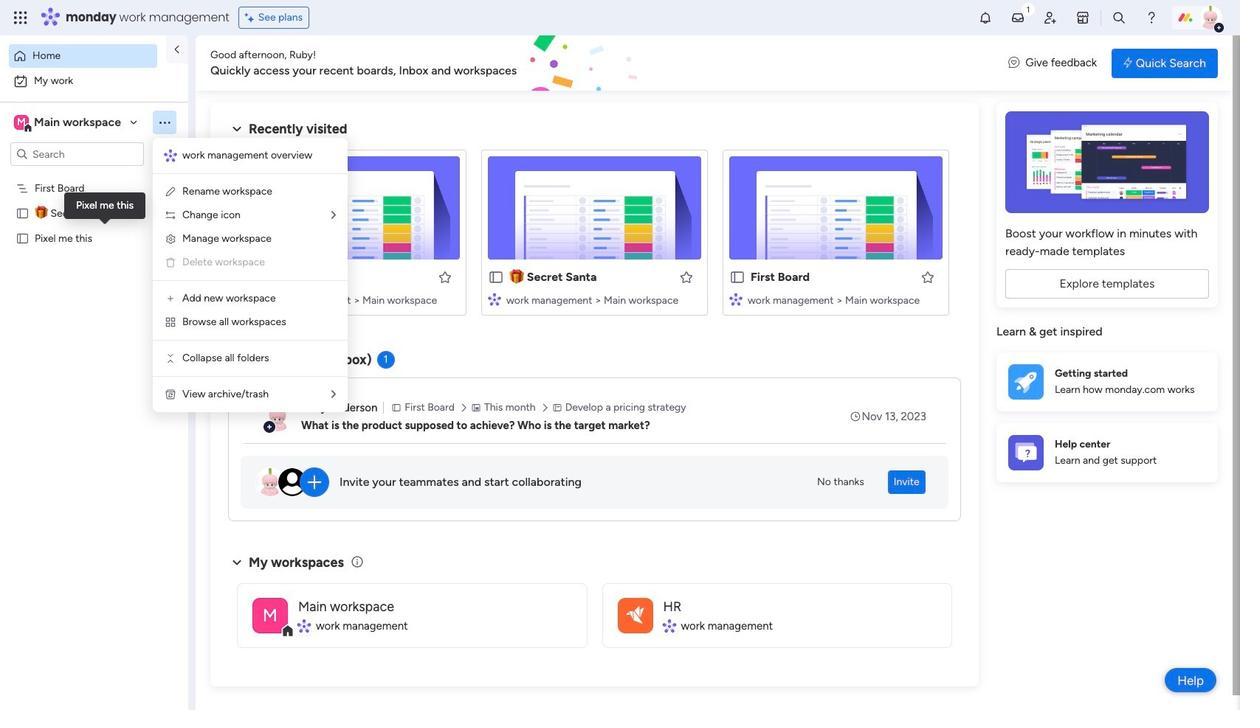 Task type: locate. For each thing, give the bounding box(es) containing it.
close my workspaces image
[[228, 554, 246, 572]]

public board image
[[16, 206, 30, 220], [729, 269, 745, 286]]

0 horizontal spatial public board image
[[16, 206, 30, 220]]

1 horizontal spatial public board image
[[729, 269, 745, 286]]

manage workspace image
[[165, 233, 176, 245]]

change icon image
[[165, 210, 176, 221]]

help center element
[[996, 423, 1218, 482]]

workspace options image
[[157, 115, 172, 130]]

workspace image
[[14, 114, 29, 131], [252, 598, 288, 634], [617, 598, 653, 634], [626, 603, 644, 629]]

1 vertical spatial public board image
[[729, 269, 745, 286]]

browse all workspaces image
[[165, 317, 176, 328]]

1 horizontal spatial public board image
[[247, 269, 263, 286]]

0 horizontal spatial ruby anderson image
[[263, 402, 292, 432]]

0 horizontal spatial component image
[[247, 293, 260, 306]]

menu
[[153, 138, 348, 413]]

1 horizontal spatial add to favorites image
[[920, 270, 935, 285]]

view archive/trash image
[[165, 389, 176, 401]]

option
[[9, 44, 157, 68], [9, 69, 179, 93], [0, 175, 188, 178]]

2 vertical spatial option
[[0, 175, 188, 178]]

public board image
[[16, 231, 30, 245], [247, 269, 263, 286], [488, 269, 504, 286]]

search everything image
[[1112, 10, 1126, 25]]

0 vertical spatial option
[[9, 44, 157, 68]]

1 horizontal spatial component image
[[729, 293, 743, 306]]

close recently visited image
[[228, 120, 246, 138]]

2 horizontal spatial public board image
[[488, 269, 504, 286]]

1 vertical spatial option
[[9, 69, 179, 93]]

list box
[[0, 172, 188, 450]]

1 vertical spatial ruby anderson image
[[263, 402, 292, 432]]

add new workspace image
[[165, 293, 176, 305]]

invite members image
[[1043, 10, 1058, 25]]

ruby anderson image
[[1199, 6, 1222, 30], [263, 402, 292, 432]]

0 horizontal spatial add to favorites image
[[679, 270, 694, 285]]

public board image for 2nd add to favorites icon from the right
[[488, 269, 504, 286]]

component image
[[247, 293, 260, 306], [729, 293, 743, 306]]

menu item
[[165, 254, 336, 272]]

rename workspace image
[[165, 186, 176, 198]]

1 horizontal spatial ruby anderson image
[[1199, 6, 1222, 30]]

v2 user feedback image
[[1008, 55, 1020, 71]]

list arrow image
[[331, 390, 336, 400]]

0 vertical spatial ruby anderson image
[[1199, 6, 1222, 30]]

see plans image
[[245, 10, 258, 26]]

collapse all folders image
[[165, 353, 176, 365]]

add to favorites image
[[438, 270, 452, 285]]

add to favorites image
[[679, 270, 694, 285], [920, 270, 935, 285]]



Task type: vqa. For each thing, say whether or not it's contained in the screenshot.
the rightmost Public board image's Add to favorites image
yes



Task type: describe. For each thing, give the bounding box(es) containing it.
1 add to favorites image from the left
[[679, 270, 694, 285]]

workspace selection element
[[14, 114, 123, 133]]

delete workspace image
[[165, 257, 176, 269]]

2 component image from the left
[[729, 293, 743, 306]]

update feed image
[[1010, 10, 1025, 25]]

close update feed (inbox) image
[[228, 351, 246, 369]]

quick search results list box
[[228, 138, 961, 334]]

monday marketplace image
[[1075, 10, 1090, 25]]

templates image image
[[1010, 111, 1205, 213]]

1 image
[[1022, 1, 1035, 17]]

1 element
[[377, 351, 395, 369]]

list arrow image
[[331, 210, 336, 221]]

help image
[[1144, 10, 1159, 25]]

select product image
[[13, 10, 28, 25]]

public board image for add to favorites image at left
[[247, 269, 263, 286]]

0 horizontal spatial public board image
[[16, 231, 30, 245]]

notifications image
[[978, 10, 993, 25]]

2 add to favorites image from the left
[[920, 270, 935, 285]]

Search in workspace field
[[31, 146, 123, 163]]

public board image inside quick search results list box
[[729, 269, 745, 286]]

getting started element
[[996, 352, 1218, 412]]

0 vertical spatial public board image
[[16, 206, 30, 220]]

v2 bolt switch image
[[1124, 55, 1132, 71]]

1 component image from the left
[[247, 293, 260, 306]]



